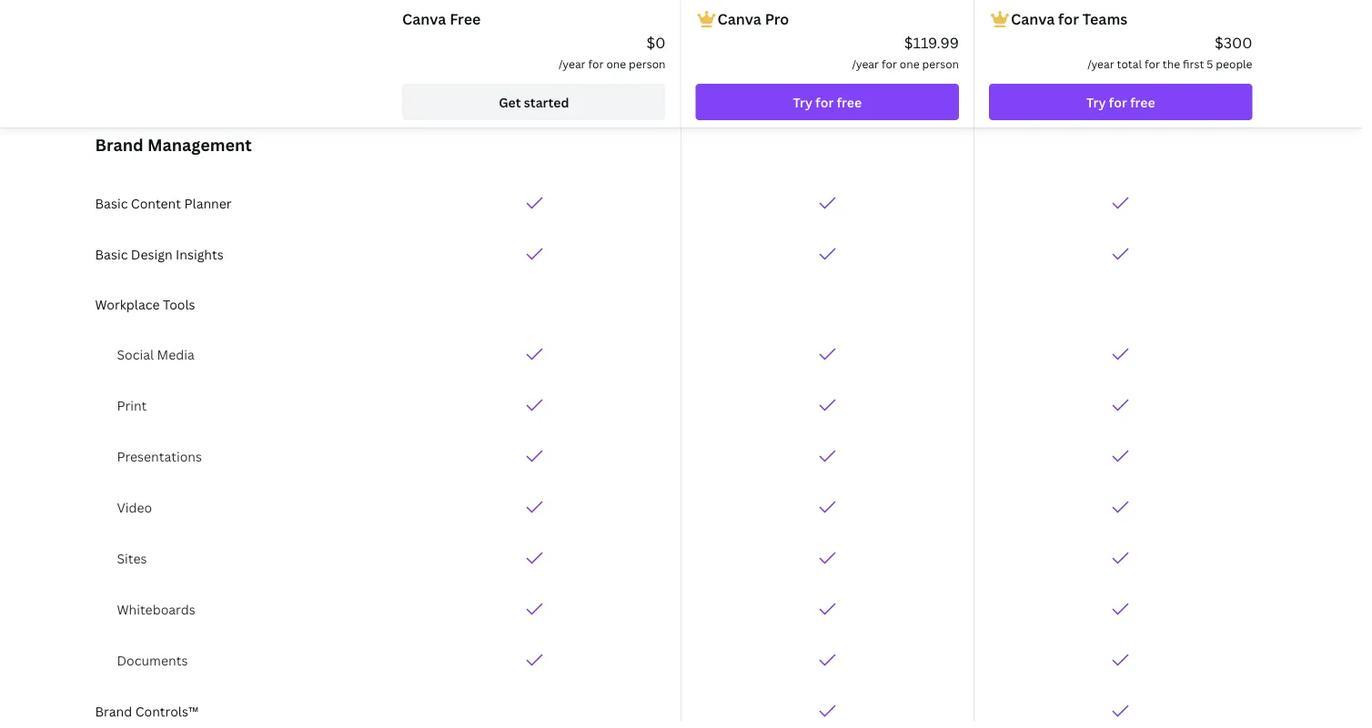 Task type: locate. For each thing, give the bounding box(es) containing it.
0 horizontal spatial /year
[[559, 56, 586, 71]]

brand for brand management
[[95, 133, 144, 156]]

1 canva from the left
[[402, 9, 446, 29]]

/year inside $0 /year for one person
[[559, 56, 586, 71]]

free
[[450, 9, 481, 29]]

1 horizontal spatial /year
[[853, 56, 879, 71]]

one
[[607, 56, 626, 71], [900, 56, 920, 71]]

0 horizontal spatial canva
[[402, 9, 446, 29]]

person inside $119.99 /year for one person
[[923, 56, 960, 71]]

$119.99
[[905, 33, 960, 52]]

tools
[[163, 295, 195, 313]]

for inside $300 /year total for the first 5 people
[[1145, 56, 1161, 71]]

brand management
[[95, 133, 252, 156]]

2 try for free button from the left
[[990, 84, 1253, 120]]

person for $119.99
[[923, 56, 960, 71]]

/year inside $119.99 /year for one person
[[853, 56, 879, 71]]

canva left teams
[[1011, 9, 1055, 29]]

canva for canva pro
[[718, 9, 762, 29]]

brand up content
[[95, 133, 144, 156]]

basic
[[95, 194, 128, 212], [95, 245, 128, 263]]

canva
[[402, 9, 446, 29], [718, 9, 762, 29], [1011, 9, 1055, 29]]

try for free for canva for teams
[[1087, 93, 1156, 111]]

canva for canva for teams
[[1011, 9, 1055, 29]]

try for free for canva pro
[[793, 93, 862, 111]]

1 horizontal spatial try for free button
[[990, 84, 1253, 120]]

canva left pro
[[718, 9, 762, 29]]

person for $0
[[629, 56, 666, 71]]

the
[[1163, 56, 1181, 71]]

one down $119.99
[[900, 56, 920, 71]]

2 basic from the top
[[95, 245, 128, 263]]

/year for $0
[[559, 56, 586, 71]]

person down $119.99
[[923, 56, 960, 71]]

1 free from the left
[[837, 93, 862, 111]]

canva for teams
[[1011, 9, 1128, 29]]

media
[[157, 345, 195, 363]]

people
[[1217, 56, 1253, 71]]

1 vertical spatial basic
[[95, 245, 128, 263]]

workplace
[[95, 295, 160, 313]]

insights
[[176, 245, 224, 263]]

$119.99 /year for one person
[[853, 33, 960, 71]]

free
[[837, 93, 862, 111], [1131, 93, 1156, 111]]

1 horizontal spatial person
[[923, 56, 960, 71]]

1 basic from the top
[[95, 194, 128, 212]]

0 vertical spatial basic
[[95, 194, 128, 212]]

person down $0
[[629, 56, 666, 71]]

1 try for free from the left
[[793, 93, 862, 111]]

$0 /year for one person
[[559, 33, 666, 71]]

basic left content
[[95, 194, 128, 212]]

0 horizontal spatial person
[[629, 56, 666, 71]]

person inside $0 /year for one person
[[629, 56, 666, 71]]

1 /year from the left
[[559, 56, 586, 71]]

canva left free
[[402, 9, 446, 29]]

try for free button
[[696, 84, 960, 120], [990, 84, 1253, 120]]

pro
[[765, 9, 790, 29]]

2 brand from the top
[[95, 702, 132, 720]]

try for free button for canva for teams
[[990, 84, 1253, 120]]

canva for canva free
[[402, 9, 446, 29]]

2 horizontal spatial /year
[[1088, 56, 1115, 71]]

/year inside $300 /year total for the first 5 people
[[1088, 56, 1115, 71]]

planner
[[184, 194, 232, 212]]

for
[[1059, 9, 1080, 29], [589, 56, 604, 71], [882, 56, 898, 71], [1145, 56, 1161, 71], [816, 93, 834, 111], [1110, 93, 1128, 111]]

3 /year from the left
[[1088, 56, 1115, 71]]

1 horizontal spatial try
[[1087, 93, 1107, 111]]

0 horizontal spatial try for free
[[793, 93, 862, 111]]

/year for $119.99
[[853, 56, 879, 71]]

for inside $0 /year for one person
[[589, 56, 604, 71]]

2 canva from the left
[[718, 9, 762, 29]]

1 horizontal spatial free
[[1131, 93, 1156, 111]]

sites
[[117, 549, 147, 567]]

1 horizontal spatial canva
[[718, 9, 762, 29]]

design
[[131, 245, 173, 263]]

0 horizontal spatial try for free button
[[696, 84, 960, 120]]

whiteboards
[[117, 600, 195, 618]]

1 try from the left
[[793, 93, 813, 111]]

0 horizontal spatial try
[[793, 93, 813, 111]]

1 one from the left
[[607, 56, 626, 71]]

for inside $119.99 /year for one person
[[882, 56, 898, 71]]

0 vertical spatial brand
[[95, 133, 144, 156]]

brand controls™
[[95, 702, 199, 720]]

1 horizontal spatial try for free
[[1087, 93, 1156, 111]]

0 horizontal spatial free
[[837, 93, 862, 111]]

free down $119.99 /year for one person
[[837, 93, 862, 111]]

basic left design
[[95, 245, 128, 263]]

2 horizontal spatial canva
[[1011, 9, 1055, 29]]

$0
[[647, 33, 666, 52]]

get started
[[499, 93, 569, 111]]

2 one from the left
[[900, 56, 920, 71]]

one inside $0 /year for one person
[[607, 56, 626, 71]]

1 person from the left
[[629, 56, 666, 71]]

2 try for free from the left
[[1087, 93, 1156, 111]]

0 horizontal spatial one
[[607, 56, 626, 71]]

2 free from the left
[[1131, 93, 1156, 111]]

/year for $300
[[1088, 56, 1115, 71]]

1 brand from the top
[[95, 133, 144, 156]]

one inside $119.99 /year for one person
[[900, 56, 920, 71]]

2 /year from the left
[[853, 56, 879, 71]]

try for for
[[1087, 93, 1107, 111]]

started
[[524, 93, 569, 111]]

2 person from the left
[[923, 56, 960, 71]]

try for free button for canva pro
[[696, 84, 960, 120]]

/year
[[559, 56, 586, 71], [853, 56, 879, 71], [1088, 56, 1115, 71]]

try
[[793, 93, 813, 111], [1087, 93, 1107, 111]]

canva free
[[402, 9, 481, 29]]

controls™
[[135, 702, 199, 720]]

1 horizontal spatial one
[[900, 56, 920, 71]]

brand left controls™
[[95, 702, 132, 720]]

try for pro
[[793, 93, 813, 111]]

1 vertical spatial brand
[[95, 702, 132, 720]]

1 try for free button from the left
[[696, 84, 960, 120]]

print
[[117, 396, 147, 414]]

free down total
[[1131, 93, 1156, 111]]

2 try from the left
[[1087, 93, 1107, 111]]

basic for basic content planner
[[95, 194, 128, 212]]

try for free
[[793, 93, 862, 111], [1087, 93, 1156, 111]]

3 canva from the left
[[1011, 9, 1055, 29]]

person
[[629, 56, 666, 71], [923, 56, 960, 71]]

brand
[[95, 133, 144, 156], [95, 702, 132, 720]]

one up get started button
[[607, 56, 626, 71]]

video
[[117, 498, 152, 516]]



Task type: vqa. For each thing, say whether or not it's contained in the screenshot.
'Top level navigation' 'ELEMENT'
no



Task type: describe. For each thing, give the bounding box(es) containing it.
content
[[131, 194, 181, 212]]

social
[[117, 345, 154, 363]]

one for $119.99
[[900, 56, 920, 71]]

total
[[1118, 56, 1143, 71]]

basic content planner
[[95, 194, 232, 212]]

teams
[[1083, 9, 1128, 29]]

brand for brand controls™
[[95, 702, 132, 720]]

social media
[[117, 345, 195, 363]]

get started button
[[402, 84, 666, 120]]

first
[[1183, 56, 1205, 71]]

canva pro
[[718, 9, 790, 29]]

documents
[[117, 651, 188, 669]]

$300
[[1215, 33, 1253, 52]]

5
[[1207, 56, 1214, 71]]

$300 /year total for the first 5 people
[[1088, 33, 1253, 71]]

get
[[499, 93, 521, 111]]

free for $300
[[1131, 93, 1156, 111]]

free for $119.99
[[837, 93, 862, 111]]

basic for basic design insights
[[95, 245, 128, 263]]

one for $0
[[607, 56, 626, 71]]

basic design insights
[[95, 245, 224, 263]]

presentations
[[117, 447, 202, 465]]

management
[[147, 133, 252, 156]]

workplace tools
[[95, 295, 195, 313]]



